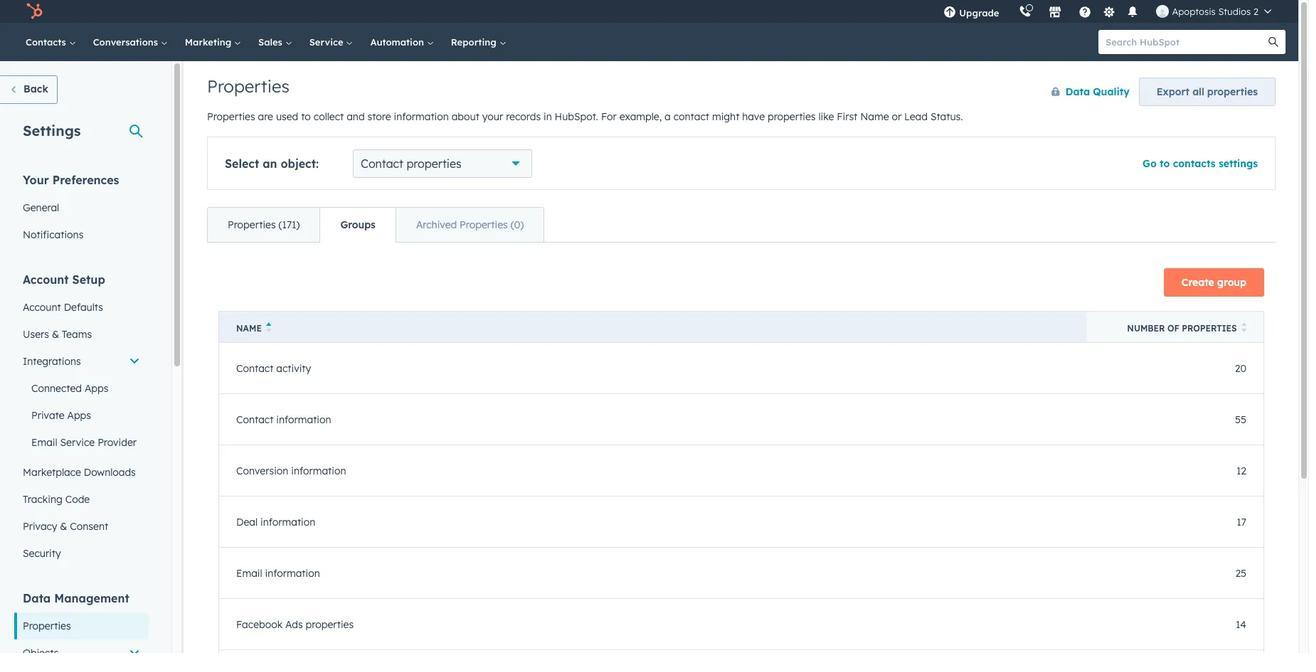 Task type: locate. For each thing, give the bounding box(es) containing it.
marketing
[[185, 36, 234, 48]]

name left or
[[860, 110, 889, 123]]

contact activity
[[236, 362, 311, 375]]

information right conversion
[[291, 464, 346, 477]]

17
[[1237, 516, 1247, 528]]

contact inside popup button
[[361, 157, 403, 171]]

email
[[31, 436, 57, 449], [236, 567, 262, 580]]

& right privacy
[[60, 520, 67, 533]]

properties left (0)
[[460, 218, 508, 231]]

email down deal
[[236, 567, 262, 580]]

users & teams link
[[14, 321, 149, 348]]

apps up private apps link at the bottom
[[85, 382, 109, 395]]

conversion information
[[236, 464, 346, 477]]

contact properties
[[361, 157, 462, 171]]

preferences
[[52, 173, 119, 187]]

information for contact information
[[276, 413, 331, 426]]

tracking code link
[[14, 486, 149, 513]]

1 horizontal spatial to
[[1160, 157, 1170, 170]]

privacy & consent
[[23, 520, 108, 533]]

to right used at the left top of page
[[301, 110, 311, 123]]

1 horizontal spatial name
[[860, 110, 889, 123]]

account up the users on the bottom of the page
[[23, 301, 61, 314]]

studios
[[1219, 6, 1251, 17]]

contact
[[361, 157, 403, 171], [236, 362, 274, 375], [236, 413, 274, 426]]

tracking
[[23, 493, 62, 506]]

service right 'sales' link
[[309, 36, 346, 48]]

press to sort. image
[[1241, 322, 1247, 332]]

ads
[[285, 618, 303, 631]]

1 horizontal spatial email
[[236, 567, 262, 580]]

0 vertical spatial to
[[301, 110, 311, 123]]

contact left activity
[[236, 362, 274, 375]]

data down security
[[23, 591, 51, 606]]

properties down data management
[[23, 620, 71, 633]]

14
[[1236, 618, 1247, 631]]

name
[[860, 110, 889, 123], [236, 323, 262, 334]]

data inside data management element
[[23, 591, 51, 606]]

& right the users on the bottom of the page
[[52, 328, 59, 341]]

account defaults link
[[14, 294, 149, 321]]

setup
[[72, 273, 105, 287]]

information down activity
[[276, 413, 331, 426]]

properties right ads
[[306, 618, 354, 631]]

menu item
[[1009, 0, 1012, 23]]

properties are used to collect and store information about your records in hubspot. for example, a contact might have properties like first name or lead status.
[[207, 110, 963, 123]]

ascending sort. press to sort descending. image
[[266, 322, 271, 332]]

tab list containing properties (171)
[[207, 207, 545, 243]]

0 horizontal spatial name
[[236, 323, 262, 334]]

properties for number of properties
[[1182, 323, 1237, 334]]

create group
[[1182, 276, 1247, 289]]

0 vertical spatial apps
[[85, 382, 109, 395]]

1 vertical spatial apps
[[67, 409, 91, 422]]

data quality
[[1066, 85, 1130, 98]]

0 horizontal spatial email
[[31, 436, 57, 449]]

contact for contact information
[[236, 413, 274, 426]]

about
[[452, 110, 480, 123]]

email service provider link
[[14, 429, 149, 456]]

tab panel
[[207, 242, 1276, 653]]

1 account from the top
[[23, 273, 69, 287]]

connected apps link
[[14, 375, 149, 402]]

0 vertical spatial data
[[1066, 85, 1090, 98]]

properties
[[1207, 85, 1258, 98], [768, 110, 816, 123], [407, 157, 462, 171], [1182, 323, 1237, 334], [306, 618, 354, 631]]

0 horizontal spatial &
[[52, 328, 59, 341]]

quality
[[1093, 85, 1130, 98]]

automation link
[[362, 23, 442, 61]]

0 vertical spatial service
[[309, 36, 346, 48]]

export all properties
[[1157, 85, 1258, 98]]

calling icon image
[[1019, 6, 1032, 19]]

contact down store
[[361, 157, 403, 171]]

information for deal information
[[260, 516, 315, 528]]

data left quality
[[1066, 85, 1090, 98]]

properties down the about
[[407, 157, 462, 171]]

sales link
[[250, 23, 301, 61]]

1 vertical spatial service
[[60, 436, 95, 449]]

groups link
[[320, 208, 396, 242]]

1 vertical spatial name
[[236, 323, 262, 334]]

0 horizontal spatial service
[[60, 436, 95, 449]]

upgrade
[[960, 7, 999, 19]]

a
[[665, 110, 671, 123]]

account up account defaults
[[23, 273, 69, 287]]

menu
[[934, 0, 1282, 23]]

apps down connected apps link
[[67, 409, 91, 422]]

properties left "press to sort." element
[[1182, 323, 1237, 334]]

0 vertical spatial account
[[23, 273, 69, 287]]

2 account from the top
[[23, 301, 61, 314]]

1 vertical spatial contact
[[236, 362, 274, 375]]

service
[[309, 36, 346, 48], [60, 436, 95, 449]]

your preferences element
[[14, 172, 149, 248]]

information
[[394, 110, 449, 123], [276, 413, 331, 426], [291, 464, 346, 477], [260, 516, 315, 528], [265, 567, 320, 580]]

settings image
[[1103, 6, 1116, 19]]

& for privacy
[[60, 520, 67, 533]]

automation
[[370, 36, 427, 48]]

groups
[[340, 218, 376, 231]]

and
[[347, 110, 365, 123]]

example,
[[620, 110, 662, 123]]

users & teams
[[23, 328, 92, 341]]

notifications link
[[14, 221, 149, 248]]

contact up conversion
[[236, 413, 274, 426]]

account setup element
[[14, 272, 149, 567]]

1 vertical spatial data
[[23, 591, 51, 606]]

select
[[225, 157, 259, 171]]

&
[[52, 328, 59, 341], [60, 520, 67, 533]]

data management element
[[14, 591, 149, 653]]

contact information
[[236, 413, 331, 426]]

contact for contact properties
[[361, 157, 403, 171]]

facebook
[[236, 618, 283, 631]]

have
[[742, 110, 765, 123]]

information for conversion information
[[291, 464, 346, 477]]

0 vertical spatial contact
[[361, 157, 403, 171]]

apps
[[85, 382, 109, 395], [67, 409, 91, 422]]

email for email information
[[236, 567, 262, 580]]

service inside account setup element
[[60, 436, 95, 449]]

management
[[54, 591, 129, 606]]

records
[[506, 110, 541, 123]]

0 vertical spatial &
[[52, 328, 59, 341]]

1 vertical spatial to
[[1160, 157, 1170, 170]]

contacts link
[[17, 23, 84, 61]]

number
[[1127, 323, 1165, 334]]

1 vertical spatial email
[[236, 567, 262, 580]]

1 vertical spatial account
[[23, 301, 61, 314]]

email down private
[[31, 436, 57, 449]]

marketplace downloads
[[23, 466, 136, 479]]

1 vertical spatial &
[[60, 520, 67, 533]]

information right deal
[[260, 516, 315, 528]]

upgrade image
[[944, 6, 957, 19]]

1 horizontal spatial data
[[1066, 85, 1090, 98]]

data inside data quality button
[[1066, 85, 1090, 98]]

to right the 'go'
[[1160, 157, 1170, 170]]

object:
[[281, 157, 319, 171]]

notifications image
[[1127, 6, 1140, 19]]

1 horizontal spatial &
[[60, 520, 67, 533]]

information up ads
[[265, 567, 320, 580]]

properties right all
[[1207, 85, 1258, 98]]

archived
[[416, 218, 457, 231]]

name button
[[219, 311, 1086, 343]]

to
[[301, 110, 311, 123], [1160, 157, 1170, 170]]

service down private apps link at the bottom
[[60, 436, 95, 449]]

0 horizontal spatial data
[[23, 591, 51, 606]]

2 vertical spatial contact
[[236, 413, 274, 426]]

marketplaces image
[[1049, 6, 1062, 19]]

consent
[[70, 520, 108, 533]]

security link
[[14, 540, 149, 567]]

account
[[23, 273, 69, 287], [23, 301, 61, 314]]

account defaults
[[23, 301, 103, 314]]

0 vertical spatial email
[[31, 436, 57, 449]]

menu containing apoptosis studios 2
[[934, 0, 1282, 23]]

email inside account setup element
[[31, 436, 57, 449]]

12
[[1237, 464, 1247, 477]]

archived properties (0)
[[416, 218, 524, 231]]

help button
[[1073, 0, 1098, 23]]

tab list
[[207, 207, 545, 243]]

properties inside data management element
[[23, 620, 71, 633]]

properties for facebook ads properties
[[306, 618, 354, 631]]

name left ascending sort. press to sort descending. element
[[236, 323, 262, 334]]

might
[[712, 110, 740, 123]]

apps for connected apps
[[85, 382, 109, 395]]

number of properties button
[[1086, 311, 1264, 343]]

create
[[1182, 276, 1215, 289]]



Task type: vqa. For each thing, say whether or not it's contained in the screenshot.
Archived
yes



Task type: describe. For each thing, give the bounding box(es) containing it.
integrations
[[23, 355, 81, 368]]

number of properties
[[1127, 323, 1237, 334]]

users
[[23, 328, 49, 341]]

like
[[819, 110, 834, 123]]

properties left (171)
[[228, 218, 276, 231]]

go to contacts settings
[[1143, 157, 1258, 170]]

or
[[892, 110, 902, 123]]

for
[[601, 110, 617, 123]]

& for users
[[52, 328, 59, 341]]

are
[[258, 110, 273, 123]]

hubspot image
[[26, 3, 43, 20]]

tab panel containing create group
[[207, 242, 1276, 653]]

private
[[31, 409, 64, 422]]

settings
[[23, 122, 81, 139]]

downloads
[[84, 466, 136, 479]]

properties for export all properties
[[1207, 85, 1258, 98]]

connected
[[31, 382, 82, 395]]

go to contacts settings button
[[1143, 157, 1258, 170]]

integrations button
[[14, 348, 149, 375]]

sales
[[258, 36, 285, 48]]

back
[[23, 83, 48, 95]]

used
[[276, 110, 298, 123]]

apps for private apps
[[67, 409, 91, 422]]

hubspot.
[[555, 110, 599, 123]]

0 horizontal spatial to
[[301, 110, 311, 123]]

defaults
[[64, 301, 103, 314]]

properties up are
[[207, 75, 290, 97]]

information right store
[[394, 110, 449, 123]]

connected apps
[[31, 382, 109, 395]]

apoptosis
[[1172, 6, 1216, 17]]

contact
[[674, 110, 709, 123]]

data quality button
[[1037, 78, 1131, 106]]

apoptosis studios 2
[[1172, 6, 1259, 17]]

properties link
[[14, 613, 149, 640]]

tara schultz image
[[1157, 5, 1170, 18]]

activity
[[276, 362, 311, 375]]

privacy & consent link
[[14, 513, 149, 540]]

reporting
[[451, 36, 499, 48]]

properties (171)
[[228, 218, 300, 231]]

conversations link
[[84, 23, 176, 61]]

service link
[[301, 23, 362, 61]]

press to sort. element
[[1241, 322, 1247, 334]]

lead
[[905, 110, 928, 123]]

properties left are
[[207, 110, 255, 123]]

collect
[[314, 110, 344, 123]]

marketplace downloads link
[[14, 459, 149, 486]]

general
[[23, 201, 59, 214]]

deal information
[[236, 516, 315, 528]]

all
[[1193, 85, 1205, 98]]

(171)
[[279, 218, 300, 231]]

help image
[[1079, 6, 1092, 19]]

facebook ads properties
[[236, 618, 354, 631]]

private apps link
[[14, 402, 149, 429]]

an
[[263, 157, 277, 171]]

your
[[482, 110, 503, 123]]

properties inside popup button
[[407, 157, 462, 171]]

tracking code
[[23, 493, 90, 506]]

contact for contact activity
[[236, 362, 274, 375]]

conversion
[[236, 464, 288, 477]]

your preferences
[[23, 173, 119, 187]]

code
[[65, 493, 90, 506]]

apoptosis studios 2 button
[[1148, 0, 1280, 23]]

name inside button
[[236, 323, 262, 334]]

ascending sort. press to sort descending. element
[[266, 322, 271, 334]]

contact properties button
[[353, 149, 532, 178]]

data for data management
[[23, 591, 51, 606]]

security
[[23, 547, 61, 560]]

information for email information
[[265, 567, 320, 580]]

status.
[[931, 110, 963, 123]]

hubspot link
[[17, 3, 53, 20]]

account for account defaults
[[23, 301, 61, 314]]

Search HubSpot search field
[[1099, 30, 1273, 54]]

of
[[1168, 323, 1180, 334]]

email service provider
[[31, 436, 137, 449]]

select an object:
[[225, 157, 319, 171]]

1 horizontal spatial service
[[309, 36, 346, 48]]

deal
[[236, 516, 258, 528]]

private apps
[[31, 409, 91, 422]]

conversations
[[93, 36, 161, 48]]

25
[[1236, 567, 1247, 580]]

search image
[[1269, 37, 1279, 47]]

create group button
[[1164, 268, 1265, 297]]

marketplace
[[23, 466, 81, 479]]

email for email service provider
[[31, 436, 57, 449]]

2
[[1254, 6, 1259, 17]]

20
[[1235, 362, 1247, 375]]

account for account setup
[[23, 273, 69, 287]]

properties left like
[[768, 110, 816, 123]]

privacy
[[23, 520, 57, 533]]

general link
[[14, 194, 149, 221]]

in
[[544, 110, 552, 123]]

account setup
[[23, 273, 105, 287]]

data for data quality
[[1066, 85, 1090, 98]]

search button
[[1262, 30, 1286, 54]]

contacts
[[26, 36, 69, 48]]

0 vertical spatial name
[[860, 110, 889, 123]]

properties (171) link
[[208, 208, 320, 242]]

data management
[[23, 591, 129, 606]]

calling icon button
[[1014, 2, 1038, 21]]

marketing link
[[176, 23, 250, 61]]

(0)
[[511, 218, 524, 231]]



